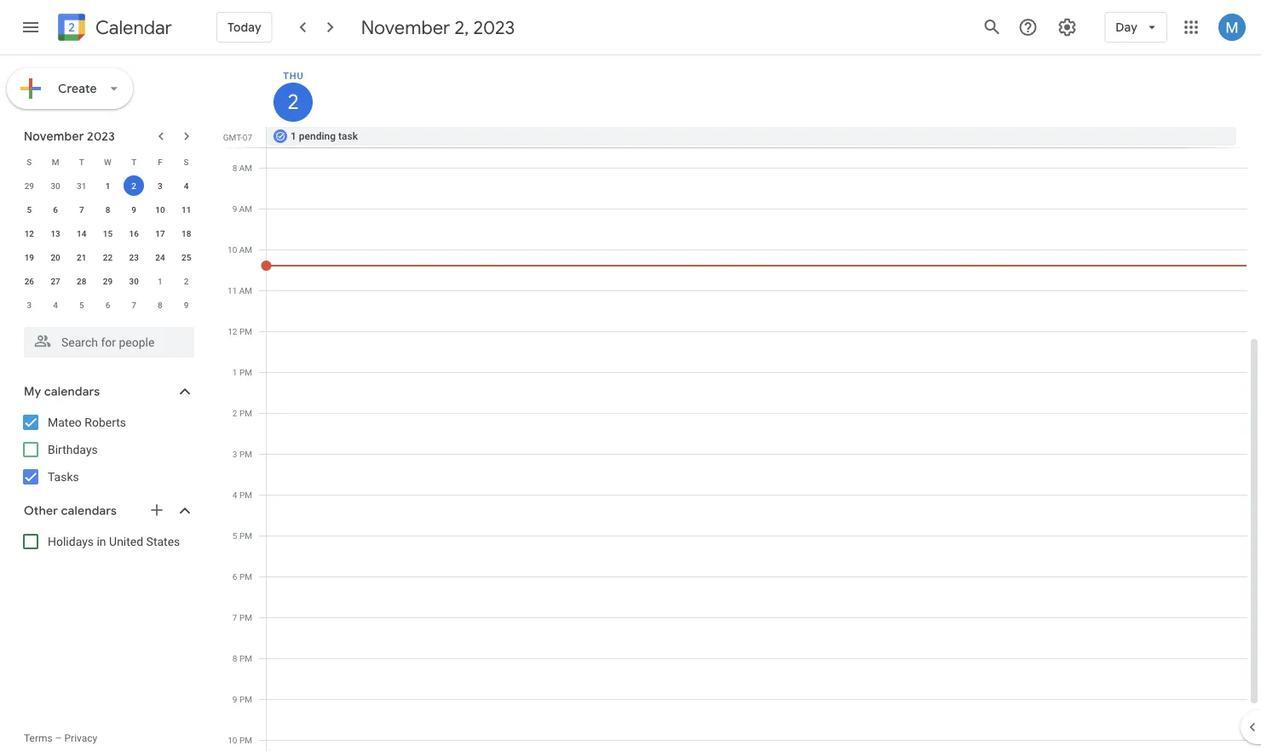 Task type: vqa. For each thing, say whether or not it's contained in the screenshot.
The 'May 1' element
no



Task type: describe. For each thing, give the bounding box(es) containing it.
11 am
[[228, 285, 252, 296]]

thu 2
[[283, 70, 304, 115]]

18 element
[[176, 223, 197, 244]]

30 for 30 "element"
[[129, 276, 139, 286]]

20 element
[[45, 247, 66, 268]]

19 element
[[19, 247, 39, 268]]

m
[[52, 157, 59, 167]]

pm for 12 pm
[[239, 326, 252, 337]]

am for 8 am
[[239, 163, 252, 173]]

november for november 2023
[[24, 129, 84, 144]]

2 inside thu 2
[[286, 89, 298, 115]]

1 pending task row
[[259, 127, 1261, 147]]

my calendars button
[[3, 378, 211, 406]]

1 pending task button
[[267, 127, 1236, 146]]

tasks
[[48, 470, 79, 484]]

row containing 19
[[16, 245, 199, 269]]

november 2023
[[24, 129, 115, 144]]

9 for december 9 element
[[184, 300, 189, 310]]

8 for 8 pm
[[232, 654, 237, 664]]

pm for 10 pm
[[239, 735, 252, 746]]

1 pending task
[[291, 130, 358, 142]]

am for 11 am
[[239, 285, 252, 296]]

pending
[[299, 130, 336, 142]]

add other calendars image
[[148, 502, 165, 519]]

2 grid
[[218, 55, 1261, 751]]

row containing 26
[[16, 269, 199, 293]]

9 for 9 pm
[[232, 694, 237, 705]]

30 element
[[124, 271, 144, 291]]

12 element
[[19, 223, 39, 244]]

other
[[24, 504, 58, 519]]

5 for 5 pm
[[232, 531, 237, 541]]

14 element
[[71, 223, 92, 244]]

12 pm
[[228, 326, 252, 337]]

create
[[58, 81, 97, 96]]

november 2, 2023
[[361, 15, 515, 39]]

row group containing 29
[[16, 174, 199, 317]]

28 element
[[71, 271, 92, 291]]

15 element
[[98, 223, 118, 244]]

mateo roberts
[[48, 415, 126, 429]]

9 down the 2, today element
[[132, 204, 136, 215]]

29 for 29 element
[[103, 276, 113, 286]]

terms – privacy
[[24, 733, 97, 745]]

31
[[77, 181, 86, 191]]

27 element
[[45, 271, 66, 291]]

26 element
[[19, 271, 39, 291]]

0 horizontal spatial 5
[[27, 204, 32, 215]]

10 pm
[[228, 735, 252, 746]]

21
[[77, 252, 86, 262]]

18
[[181, 228, 191, 239]]

19
[[24, 252, 34, 262]]

0 vertical spatial 3
[[158, 181, 163, 191]]

calendar
[[95, 16, 172, 40]]

1 for 1 pm
[[232, 367, 237, 377]]

1 horizontal spatial 2023
[[473, 15, 515, 39]]

december 3 element
[[19, 295, 39, 315]]

pm for 8 pm
[[239, 654, 252, 664]]

privacy link
[[64, 733, 97, 745]]

20
[[51, 252, 60, 262]]

october 30 element
[[45, 176, 66, 196]]

day button
[[1104, 7, 1167, 48]]

task
[[338, 130, 358, 142]]

30 for october 30 element at the left of the page
[[51, 181, 60, 191]]

6 pm
[[232, 572, 252, 582]]

10 element
[[150, 199, 170, 220]]

other calendars
[[24, 504, 117, 519]]

my
[[24, 384, 41, 400]]

row containing 3
[[16, 293, 199, 317]]

6 for the december 6 element
[[105, 300, 110, 310]]

16
[[129, 228, 139, 239]]

1 t from the left
[[79, 157, 84, 167]]

mateo
[[48, 415, 82, 429]]

terms
[[24, 733, 53, 745]]

26
[[24, 276, 34, 286]]

13
[[51, 228, 60, 239]]

december 1 element
[[150, 271, 170, 291]]

pm for 5 pm
[[239, 531, 252, 541]]

december 5 element
[[71, 295, 92, 315]]

december 2 element
[[176, 271, 197, 291]]

8 pm
[[232, 654, 252, 664]]

10 for 10
[[155, 204, 165, 215]]

november for november 2, 2023
[[361, 15, 450, 39]]

pm for 2 pm
[[239, 408, 252, 418]]

22 element
[[98, 247, 118, 268]]

10 am
[[228, 245, 252, 255]]

day
[[1116, 20, 1137, 35]]

today button
[[216, 7, 272, 48]]

privacy
[[64, 733, 97, 745]]

thu
[[283, 70, 304, 81]]

–
[[55, 733, 62, 745]]



Task type: locate. For each thing, give the bounding box(es) containing it.
1 vertical spatial 29
[[103, 276, 113, 286]]

calendars up in
[[61, 504, 117, 519]]

10 for 10 pm
[[228, 735, 237, 746]]

2 inside cell
[[132, 181, 136, 191]]

12 inside 2 grid
[[228, 326, 237, 337]]

0 horizontal spatial 6
[[53, 204, 58, 215]]

thursday, november 2, today element
[[274, 83, 313, 122]]

2 am from the top
[[239, 204, 252, 214]]

pm down 5 pm
[[239, 572, 252, 582]]

8 up 15 element
[[105, 204, 110, 215]]

row down 22 element
[[16, 269, 199, 293]]

am for 9 am
[[239, 204, 252, 214]]

8 for 'december 8' 'element'
[[158, 300, 163, 310]]

9 down december 2 element in the top of the page
[[184, 300, 189, 310]]

12 for 12
[[24, 228, 34, 239]]

5
[[27, 204, 32, 215], [79, 300, 84, 310], [232, 531, 237, 541]]

4 up 11 element
[[184, 181, 189, 191]]

7 for 7 pm
[[232, 613, 237, 623]]

1 vertical spatial november
[[24, 129, 84, 144]]

6 pm from the top
[[239, 531, 252, 541]]

pm down 7 pm
[[239, 654, 252, 664]]

10 up 11 am
[[228, 245, 237, 255]]

7 inside 2 grid
[[232, 613, 237, 623]]

29 left october 30 element at the left of the page
[[24, 181, 34, 191]]

december 9 element
[[176, 295, 197, 315]]

0 horizontal spatial 3
[[27, 300, 32, 310]]

11 element
[[176, 199, 197, 220]]

gmt-07
[[223, 132, 252, 142]]

12 inside row
[[24, 228, 34, 239]]

2 horizontal spatial 4
[[232, 490, 237, 500]]

5 pm
[[232, 531, 252, 541]]

calendars for other calendars
[[61, 504, 117, 519]]

2 horizontal spatial 7
[[232, 613, 237, 623]]

1 horizontal spatial s
[[184, 157, 189, 167]]

1 horizontal spatial 30
[[129, 276, 139, 286]]

calendars inside dropdown button
[[61, 504, 117, 519]]

am down 07
[[239, 163, 252, 173]]

0 horizontal spatial 30
[[51, 181, 60, 191]]

row down w
[[16, 174, 199, 198]]

other calendars button
[[3, 498, 211, 525]]

1 horizontal spatial 12
[[228, 326, 237, 337]]

s up october 29 element
[[27, 157, 32, 167]]

10 inside row
[[155, 204, 165, 215]]

roberts
[[85, 415, 126, 429]]

pm down 9 pm
[[239, 735, 252, 746]]

3 inside 2 grid
[[232, 449, 237, 459]]

9 pm from the top
[[239, 654, 252, 664]]

am down 8 am
[[239, 204, 252, 214]]

4 pm from the top
[[239, 449, 252, 459]]

1 vertical spatial 11
[[228, 285, 237, 296]]

october 29 element
[[19, 176, 39, 196]]

23 element
[[124, 247, 144, 268]]

8 up 9 pm
[[232, 654, 237, 664]]

1 for 1 pending task
[[291, 130, 296, 142]]

30 down 23
[[129, 276, 139, 286]]

0 vertical spatial 10
[[155, 204, 165, 215]]

28
[[77, 276, 86, 286]]

united
[[109, 535, 143, 549]]

1 vertical spatial 5
[[79, 300, 84, 310]]

5 inside 2 grid
[[232, 531, 237, 541]]

1 row from the top
[[16, 150, 199, 174]]

7 row from the top
[[16, 293, 199, 317]]

8 for 8 am
[[232, 163, 237, 173]]

s
[[27, 157, 32, 167], [184, 157, 189, 167]]

calendar element
[[55, 10, 172, 48]]

2 pm from the top
[[239, 367, 252, 377]]

support image
[[1018, 17, 1038, 37]]

9 am
[[232, 204, 252, 214]]

2 vertical spatial 3
[[232, 449, 237, 459]]

am
[[239, 163, 252, 173], [239, 204, 252, 214], [239, 245, 252, 255], [239, 285, 252, 296]]

29
[[24, 181, 34, 191], [103, 276, 113, 286]]

0 horizontal spatial 4
[[53, 300, 58, 310]]

12
[[24, 228, 34, 239], [228, 326, 237, 337]]

pm for 9 pm
[[239, 694, 252, 705]]

4 row from the top
[[16, 222, 199, 245]]

11 down the '10 am'
[[228, 285, 237, 296]]

1 down "12 pm"
[[232, 367, 237, 377]]

11 inside 2 grid
[[228, 285, 237, 296]]

w
[[104, 157, 112, 167]]

3 up 4 pm
[[232, 449, 237, 459]]

29 for october 29 element
[[24, 181, 34, 191]]

7
[[79, 204, 84, 215], [132, 300, 136, 310], [232, 613, 237, 623]]

calendars inside dropdown button
[[44, 384, 100, 400]]

pm
[[239, 326, 252, 337], [239, 367, 252, 377], [239, 408, 252, 418], [239, 449, 252, 459], [239, 490, 252, 500], [239, 531, 252, 541], [239, 572, 252, 582], [239, 613, 252, 623], [239, 654, 252, 664], [239, 694, 252, 705], [239, 735, 252, 746]]

1 down w
[[105, 181, 110, 191]]

8 pm from the top
[[239, 613, 252, 623]]

6 inside 2 grid
[[232, 572, 237, 582]]

0 horizontal spatial 12
[[24, 228, 34, 239]]

15
[[103, 228, 113, 239]]

24
[[155, 252, 165, 262]]

11 up 18
[[181, 204, 191, 215]]

4 for 4 pm
[[232, 490, 237, 500]]

calendars
[[44, 384, 100, 400], [61, 504, 117, 519]]

row containing 5
[[16, 198, 199, 222]]

3 for 3 pm
[[232, 449, 237, 459]]

f
[[158, 157, 162, 167]]

am up "12 pm"
[[239, 285, 252, 296]]

0 vertical spatial 30
[[51, 181, 60, 191]]

pm up 2 pm
[[239, 367, 252, 377]]

2 horizontal spatial 6
[[232, 572, 237, 582]]

2 vertical spatial 5
[[232, 531, 237, 541]]

holidays in united states
[[48, 535, 180, 549]]

1 horizontal spatial 5
[[79, 300, 84, 310]]

6 down 5 pm
[[232, 572, 237, 582]]

2023 right 2,
[[473, 15, 515, 39]]

30
[[51, 181, 60, 191], [129, 276, 139, 286]]

0 vertical spatial 12
[[24, 228, 34, 239]]

pm down 3 pm
[[239, 490, 252, 500]]

create button
[[7, 68, 133, 109]]

24 element
[[150, 247, 170, 268]]

pm for 7 pm
[[239, 613, 252, 623]]

pm up 4 pm
[[239, 449, 252, 459]]

16 element
[[124, 223, 144, 244]]

november
[[361, 15, 450, 39], [24, 129, 84, 144]]

9 up the '10 am'
[[232, 204, 237, 214]]

2 row from the top
[[16, 174, 199, 198]]

0 horizontal spatial s
[[27, 157, 32, 167]]

0 vertical spatial 4
[[184, 181, 189, 191]]

1 horizontal spatial 29
[[103, 276, 113, 286]]

0 horizontal spatial t
[[79, 157, 84, 167]]

6 down october 30 element at the left of the page
[[53, 204, 58, 215]]

pm up 6 pm
[[239, 531, 252, 541]]

my calendars list
[[3, 409, 211, 491]]

3 down 26 element
[[27, 300, 32, 310]]

8 am
[[232, 163, 252, 173]]

pm for 1 pm
[[239, 367, 252, 377]]

am for 10 am
[[239, 245, 252, 255]]

main drawer image
[[20, 17, 41, 37]]

december 6 element
[[98, 295, 118, 315]]

my calendars
[[24, 384, 100, 400]]

6
[[53, 204, 58, 215], [105, 300, 110, 310], [232, 572, 237, 582]]

2 for the 2, today element
[[132, 181, 136, 191]]

pm down 8 pm
[[239, 694, 252, 705]]

1
[[291, 130, 296, 142], [105, 181, 110, 191], [158, 276, 163, 286], [232, 367, 237, 377]]

3
[[158, 181, 163, 191], [27, 300, 32, 310], [232, 449, 237, 459]]

7 pm from the top
[[239, 572, 252, 582]]

row up the 2, today element
[[16, 150, 199, 174]]

0 vertical spatial 2023
[[473, 15, 515, 39]]

1 vertical spatial 3
[[27, 300, 32, 310]]

12 for 12 pm
[[228, 326, 237, 337]]

7 down 6 pm
[[232, 613, 237, 623]]

2 horizontal spatial 5
[[232, 531, 237, 541]]

3 for december 3 element
[[27, 300, 32, 310]]

row containing 12
[[16, 222, 199, 245]]

t up october 31 element
[[79, 157, 84, 167]]

am down '9 am'
[[239, 245, 252, 255]]

10 for 10 am
[[228, 245, 237, 255]]

1 horizontal spatial 6
[[105, 300, 110, 310]]

terms link
[[24, 733, 53, 745]]

0 vertical spatial 6
[[53, 204, 58, 215]]

settings menu image
[[1057, 17, 1077, 37]]

2 for december 2 element in the top of the page
[[184, 276, 189, 286]]

5 row from the top
[[16, 245, 199, 269]]

december 8 element
[[150, 295, 170, 315]]

25
[[181, 252, 191, 262]]

1 vertical spatial 2023
[[87, 129, 115, 144]]

row
[[16, 150, 199, 174], [16, 174, 199, 198], [16, 198, 199, 222], [16, 222, 199, 245], [16, 245, 199, 269], [16, 269, 199, 293], [16, 293, 199, 317]]

gmt-
[[223, 132, 243, 142]]

0 vertical spatial calendars
[[44, 384, 100, 400]]

10
[[155, 204, 165, 215], [228, 245, 237, 255], [228, 735, 237, 746]]

2023 up w
[[87, 129, 115, 144]]

1 horizontal spatial t
[[131, 157, 137, 167]]

0 horizontal spatial 7
[[79, 204, 84, 215]]

in
[[97, 535, 106, 549]]

10 down 9 pm
[[228, 735, 237, 746]]

6 row from the top
[[16, 269, 199, 293]]

4 for december 4 element
[[53, 300, 58, 310]]

pm for 4 pm
[[239, 490, 252, 500]]

1 horizontal spatial 7
[[132, 300, 136, 310]]

7 down october 31 element
[[79, 204, 84, 215]]

5 pm from the top
[[239, 490, 252, 500]]

s right f
[[184, 157, 189, 167]]

1 vertical spatial 7
[[132, 300, 136, 310]]

pm down 1 pm
[[239, 408, 252, 418]]

4 inside 2 grid
[[232, 490, 237, 500]]

0 vertical spatial 11
[[181, 204, 191, 215]]

25 element
[[176, 247, 197, 268]]

07
[[243, 132, 252, 142]]

21 element
[[71, 247, 92, 268]]

states
[[146, 535, 180, 549]]

14
[[77, 228, 86, 239]]

1 down 24 element
[[158, 276, 163, 286]]

pm up 1 pm
[[239, 326, 252, 337]]

4
[[184, 181, 189, 191], [53, 300, 58, 310], [232, 490, 237, 500]]

2 pm
[[232, 408, 252, 418]]

9
[[232, 204, 237, 214], [132, 204, 136, 215], [184, 300, 189, 310], [232, 694, 237, 705]]

0 vertical spatial 29
[[24, 181, 34, 191]]

4 pm
[[232, 490, 252, 500]]

2 vertical spatial 4
[[232, 490, 237, 500]]

1 s from the left
[[27, 157, 32, 167]]

november left 2,
[[361, 15, 450, 39]]

29 element
[[98, 271, 118, 291]]

8 down gmt-
[[232, 163, 237, 173]]

17
[[155, 228, 165, 239]]

8
[[232, 163, 237, 173], [105, 204, 110, 215], [158, 300, 163, 310], [232, 654, 237, 664]]

30 down 'm'
[[51, 181, 60, 191]]

2,
[[455, 15, 469, 39]]

pm down 6 pm
[[239, 613, 252, 623]]

13 element
[[45, 223, 66, 244]]

12 up 19 on the left
[[24, 228, 34, 239]]

0 horizontal spatial 11
[[181, 204, 191, 215]]

1 vertical spatial 12
[[228, 326, 237, 337]]

22
[[103, 252, 113, 262]]

holidays
[[48, 535, 94, 549]]

8 inside 'december 8' 'element'
[[158, 300, 163, 310]]

11 inside row
[[181, 204, 191, 215]]

1 left pending
[[291, 130, 296, 142]]

30 inside "element"
[[129, 276, 139, 286]]

3 am from the top
[[239, 245, 252, 255]]

7 pm
[[232, 613, 252, 623]]

9 up 10 pm
[[232, 694, 237, 705]]

9 pm
[[232, 694, 252, 705]]

0 vertical spatial november
[[361, 15, 450, 39]]

1 for december 1 element on the top
[[158, 276, 163, 286]]

row up 22 element
[[16, 222, 199, 245]]

2 vertical spatial 6
[[232, 572, 237, 582]]

december 4 element
[[45, 295, 66, 315]]

4 down 27 element
[[53, 300, 58, 310]]

row up 29 element
[[16, 245, 199, 269]]

row containing s
[[16, 150, 199, 174]]

2023
[[473, 15, 515, 39], [87, 129, 115, 144]]

7 for the 'december 7' element on the top
[[132, 300, 136, 310]]

row group
[[16, 174, 199, 317]]

3 pm from the top
[[239, 408, 252, 418]]

5 down october 29 element
[[27, 204, 32, 215]]

9 for 9 am
[[232, 204, 237, 214]]

29 down 22
[[103, 276, 113, 286]]

11
[[181, 204, 191, 215], [228, 285, 237, 296]]

1 horizontal spatial 4
[[184, 181, 189, 191]]

t
[[79, 157, 84, 167], [131, 157, 137, 167]]

pm for 3 pm
[[239, 449, 252, 459]]

row containing 29
[[16, 174, 199, 198]]

3 pm
[[232, 449, 252, 459]]

10 pm from the top
[[239, 694, 252, 705]]

11 pm from the top
[[239, 735, 252, 746]]

6 down 29 element
[[105, 300, 110, 310]]

4 up 5 pm
[[232, 490, 237, 500]]

0 horizontal spatial 2023
[[87, 129, 115, 144]]

1 horizontal spatial 3
[[158, 181, 163, 191]]

calendar heading
[[92, 16, 172, 40]]

row down 29 element
[[16, 293, 199, 317]]

4 inside december 4 element
[[53, 300, 58, 310]]

row up 15 element
[[16, 198, 199, 222]]

6 for 6 pm
[[232, 572, 237, 582]]

1 vertical spatial 10
[[228, 245, 237, 255]]

2 horizontal spatial 3
[[232, 449, 237, 459]]

23
[[129, 252, 139, 262]]

3 up 10 element
[[158, 181, 163, 191]]

17 element
[[150, 223, 170, 244]]

calendars for my calendars
[[44, 384, 100, 400]]

2 for 2 pm
[[232, 408, 237, 418]]

1 pm from the top
[[239, 326, 252, 337]]

october 31 element
[[71, 176, 92, 196]]

1 pm
[[232, 367, 252, 377]]

2 cell
[[121, 174, 147, 198]]

1 inside button
[[291, 130, 296, 142]]

10 up the 17
[[155, 204, 165, 215]]

11 for 11 am
[[228, 285, 237, 296]]

1 vertical spatial 4
[[53, 300, 58, 310]]

5 up 6 pm
[[232, 531, 237, 541]]

november 2023 grid
[[16, 150, 199, 317]]

0 vertical spatial 5
[[27, 204, 32, 215]]

4 am from the top
[[239, 285, 252, 296]]

2 t from the left
[[131, 157, 137, 167]]

birthdays
[[48, 443, 98, 457]]

1 vertical spatial 30
[[129, 276, 139, 286]]

27
[[51, 276, 60, 286]]

8 down december 1 element on the top
[[158, 300, 163, 310]]

2 s from the left
[[184, 157, 189, 167]]

5 down 28 element
[[79, 300, 84, 310]]

0 horizontal spatial november
[[24, 129, 84, 144]]

2 vertical spatial 10
[[228, 735, 237, 746]]

december 7 element
[[124, 295, 144, 315]]

today
[[227, 20, 261, 35]]

pm for 6 pm
[[239, 572, 252, 582]]

11 for 11
[[181, 204, 191, 215]]

12 down 11 am
[[228, 326, 237, 337]]

7 down 30 "element"
[[132, 300, 136, 310]]

Search for people text field
[[34, 327, 184, 358]]

calendars up mateo
[[44, 384, 100, 400]]

2, today element
[[124, 176, 144, 196]]

t up 2 cell
[[131, 157, 137, 167]]

2
[[286, 89, 298, 115], [132, 181, 136, 191], [184, 276, 189, 286], [232, 408, 237, 418]]

5 for december 5 element
[[79, 300, 84, 310]]

None search field
[[0, 320, 211, 358]]

0 vertical spatial 7
[[79, 204, 84, 215]]

november up 'm'
[[24, 129, 84, 144]]

1 vertical spatial calendars
[[61, 504, 117, 519]]

1 am from the top
[[239, 163, 252, 173]]

0 horizontal spatial 29
[[24, 181, 34, 191]]

1 horizontal spatial november
[[361, 15, 450, 39]]

2 vertical spatial 7
[[232, 613, 237, 623]]

3 row from the top
[[16, 198, 199, 222]]

1 horizontal spatial 11
[[228, 285, 237, 296]]

1 vertical spatial 6
[[105, 300, 110, 310]]



